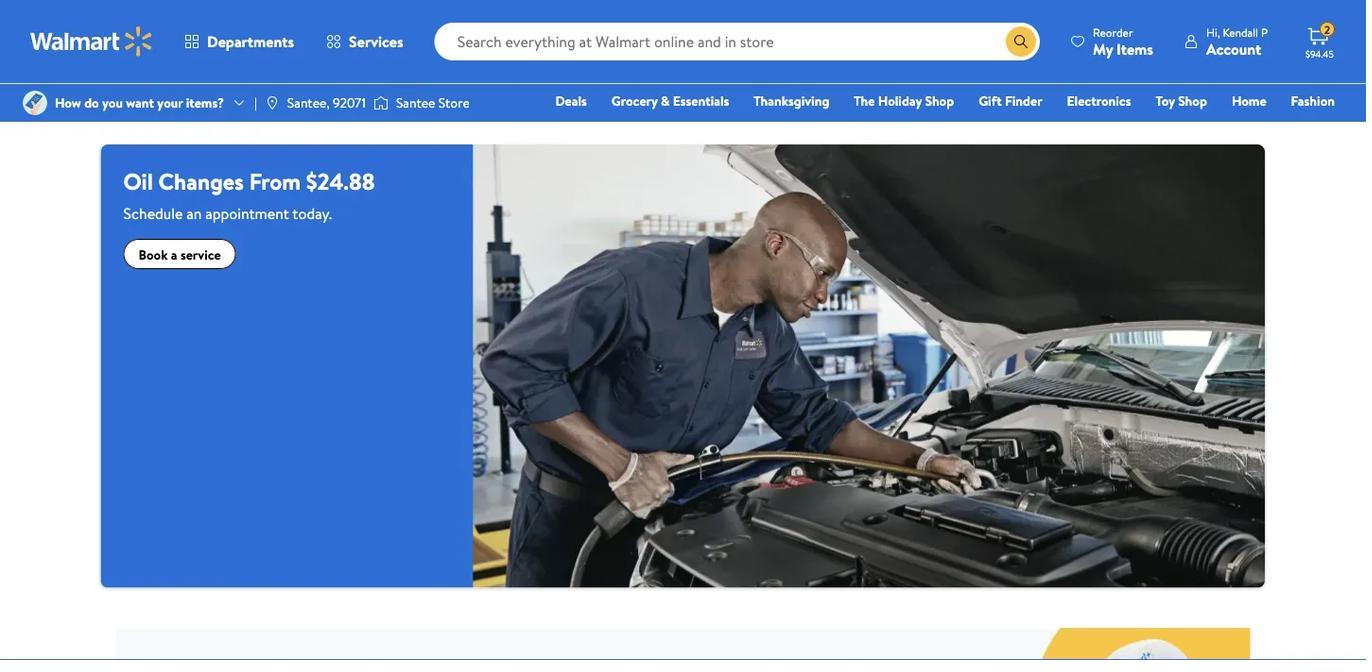 Task type: locate. For each thing, give the bounding box(es) containing it.
 image right |
[[265, 95, 280, 111]]

account
[[1206, 38, 1261, 59]]

1 horizontal spatial shop
[[1178, 92, 1207, 110]]

 image
[[23, 91, 47, 115], [265, 95, 280, 111]]

home link
[[1223, 91, 1275, 111]]

electronics
[[1067, 92, 1131, 110]]

kendall
[[1223, 24, 1258, 40]]

registry
[[1117, 118, 1165, 137]]

want
[[126, 94, 154, 112]]

2 shop from the left
[[1178, 92, 1207, 110]]

do
[[84, 94, 99, 112]]

appointment
[[205, 203, 289, 224]]

book
[[139, 245, 168, 264]]

shop
[[925, 92, 954, 110], [1178, 92, 1207, 110]]

shop inside the holiday shop link
[[925, 92, 954, 110]]

 image for santee, 92071
[[265, 95, 280, 111]]

you
[[102, 94, 123, 112]]

 image
[[373, 94, 388, 113]]

fashion registry
[[1117, 92, 1335, 137]]

services button
[[310, 19, 419, 64]]

debit
[[1222, 118, 1254, 137]]

my
[[1093, 38, 1113, 59]]

fashion
[[1291, 92, 1335, 110]]

92071
[[333, 94, 366, 112]]

1 horizontal spatial  image
[[265, 95, 280, 111]]

$94.45
[[1306, 47, 1334, 60]]

toy shop
[[1156, 92, 1207, 110]]

deals link
[[547, 91, 595, 111]]

how
[[55, 94, 81, 112]]

your
[[157, 94, 183, 112]]

 image left how
[[23, 91, 47, 115]]

search icon image
[[1014, 34, 1029, 49]]

grocery & essentials link
[[603, 91, 738, 111]]

the
[[854, 92, 875, 110]]

services
[[349, 31, 403, 52]]

one
[[1190, 118, 1218, 137]]

Walmart Site-Wide search field
[[435, 23, 1040, 61]]

hi,
[[1206, 24, 1220, 40]]

one debit
[[1190, 118, 1254, 137]]

deals
[[555, 92, 587, 110]]

Search search field
[[435, 23, 1040, 61]]

holiday
[[878, 92, 922, 110]]

electronics link
[[1058, 91, 1140, 111]]

1 shop from the left
[[925, 92, 954, 110]]

how do you want your items?
[[55, 94, 224, 112]]

reorder
[[1093, 24, 1133, 40]]

toy
[[1156, 92, 1175, 110]]

0 horizontal spatial  image
[[23, 91, 47, 115]]

changes
[[158, 165, 244, 197]]

shop right toy
[[1178, 92, 1207, 110]]

book a service link
[[123, 239, 236, 269]]

$24.88
[[306, 165, 375, 197]]

0 horizontal spatial shop
[[925, 92, 954, 110]]

essentials
[[673, 92, 729, 110]]

items
[[1117, 38, 1153, 59]]

p
[[1261, 24, 1268, 40]]

shop right holiday
[[925, 92, 954, 110]]



Task type: vqa. For each thing, say whether or not it's contained in the screenshot.
christmas
no



Task type: describe. For each thing, give the bounding box(es) containing it.
santee store
[[396, 94, 470, 112]]

reorder my items
[[1093, 24, 1153, 59]]

service
[[181, 245, 221, 264]]

walmart+
[[1278, 118, 1335, 137]]

 image for how do you want your items?
[[23, 91, 47, 115]]

walmart+ link
[[1270, 117, 1343, 138]]

fashion link
[[1283, 91, 1343, 111]]

grocery & essentials
[[612, 92, 729, 110]]

gift
[[979, 92, 1002, 110]]

a
[[171, 245, 177, 264]]

departments button
[[168, 19, 310, 64]]

santee,
[[287, 94, 330, 112]]

|
[[254, 94, 257, 112]]

santee
[[396, 94, 435, 112]]

schedule
[[123, 203, 183, 224]]

home
[[1232, 92, 1266, 110]]

walmart image
[[30, 26, 153, 57]]

2
[[1324, 21, 1330, 38]]

gift finder link
[[970, 91, 1051, 111]]

santee, 92071
[[287, 94, 366, 112]]

&
[[661, 92, 670, 110]]

store
[[438, 94, 470, 112]]

an
[[187, 203, 202, 224]]

from
[[249, 165, 301, 197]]

hi, kendall p account
[[1206, 24, 1268, 59]]

registry link
[[1109, 117, 1174, 138]]

gift finder
[[979, 92, 1042, 110]]

the holiday shop link
[[845, 91, 963, 111]]

grocery
[[612, 92, 658, 110]]

toy shop link
[[1147, 91, 1216, 111]]

thanksgiving link
[[745, 91, 838, 111]]

the holiday shop
[[854, 92, 954, 110]]

oil
[[123, 165, 153, 197]]

book a service
[[139, 245, 221, 264]]

today.
[[292, 203, 332, 224]]

finder
[[1005, 92, 1042, 110]]

items?
[[186, 94, 224, 112]]

departments
[[207, 31, 294, 52]]

oil changes from $24.88 schedule an appointment today.
[[123, 165, 375, 224]]

shop inside toy shop link
[[1178, 92, 1207, 110]]

one debit link
[[1181, 117, 1262, 138]]

thanksgiving
[[754, 92, 829, 110]]

free tire repair & warranty image
[[116, 627, 1250, 661]]



